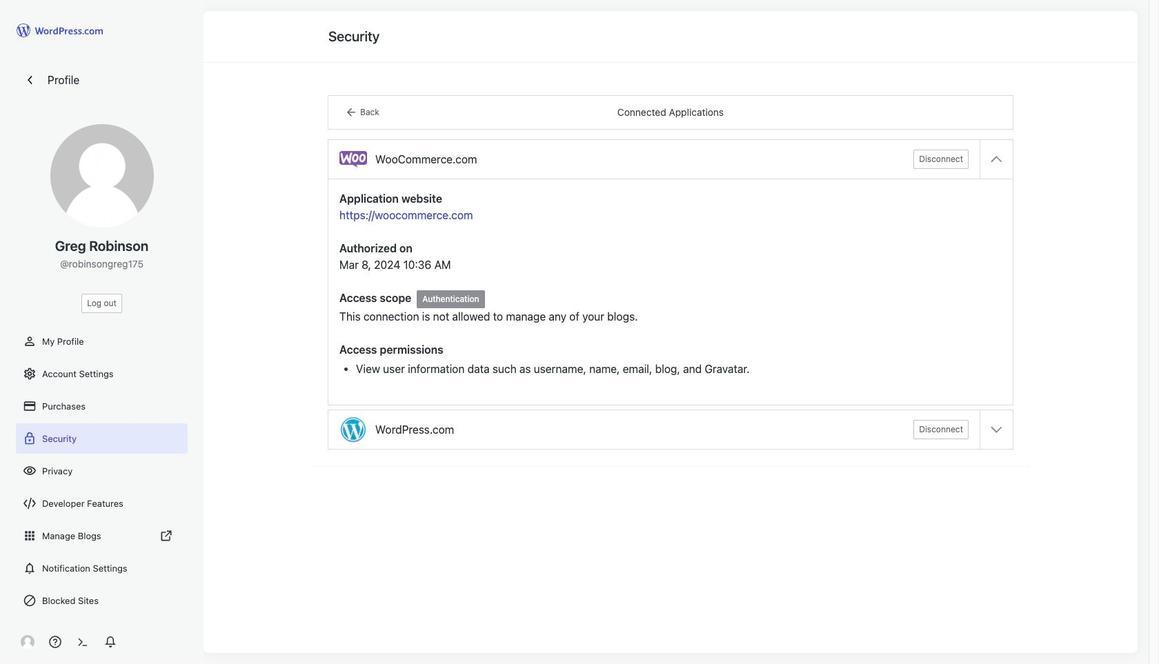 Task type: locate. For each thing, give the bounding box(es) containing it.
2 plugin icon image from the top
[[340, 416, 367, 444]]

visibility image
[[23, 464, 37, 478]]

greg robinson image
[[50, 124, 154, 228], [21, 636, 35, 649]]

plugin icon image
[[340, 146, 367, 173], [340, 416, 367, 444]]

1 plugin icon image from the top
[[340, 146, 367, 173]]

0 vertical spatial plugin icon image
[[340, 146, 367, 173]]

main content
[[312, 11, 1030, 467]]

notifications image
[[23, 562, 37, 576]]

1 vertical spatial plugin icon image
[[340, 416, 367, 444]]

1 vertical spatial greg robinson image
[[21, 636, 35, 649]]

0 horizontal spatial greg robinson image
[[21, 636, 35, 649]]

1 horizontal spatial greg robinson image
[[50, 124, 154, 228]]



Task type: vqa. For each thing, say whether or not it's contained in the screenshot.
2nd PLUGIN ICON from the bottom
yes



Task type: describe. For each thing, give the bounding box(es) containing it.
block image
[[23, 594, 37, 608]]

settings image
[[23, 367, 37, 381]]

apps image
[[23, 529, 37, 543]]

credit_card image
[[23, 400, 37, 413]]

0 vertical spatial greg robinson image
[[50, 124, 154, 228]]

person image
[[23, 335, 37, 349]]

lock image
[[23, 432, 37, 446]]



